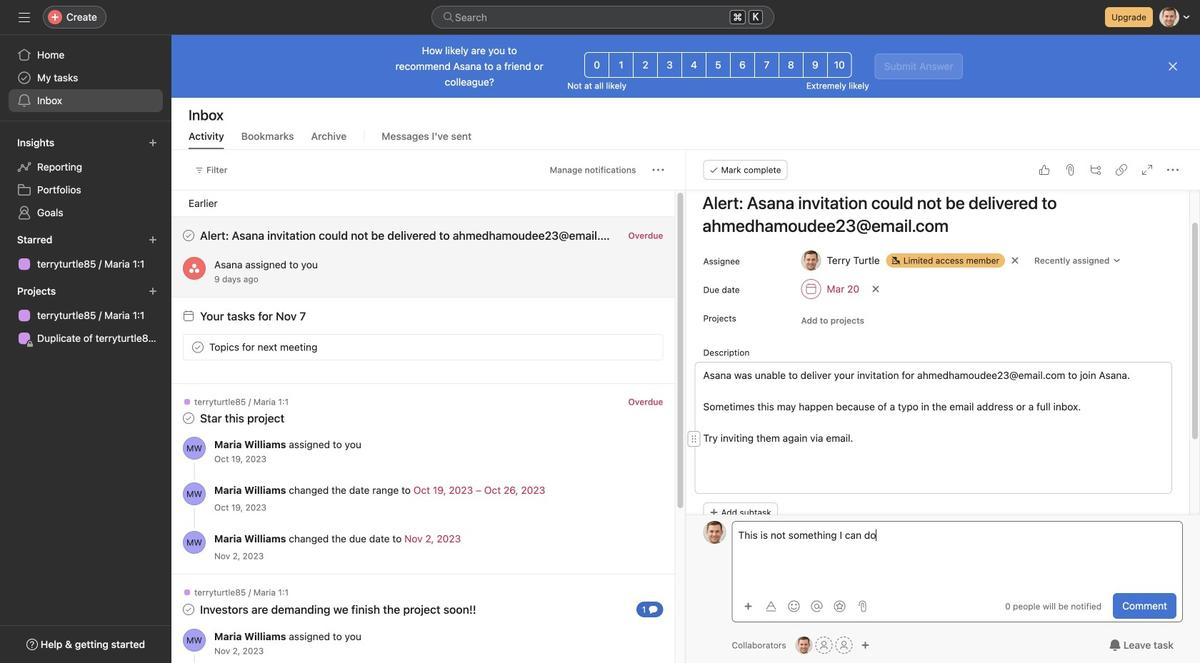 Task type: locate. For each thing, give the bounding box(es) containing it.
add or remove collaborators image
[[861, 642, 870, 650]]

1 vertical spatial open user profile image
[[183, 532, 206, 554]]

global element
[[0, 35, 171, 121]]

archive notification image
[[648, 234, 659, 245]]

main content
[[686, 146, 1190, 622]]

attachments: add a file to this task, alert: asana invitation could not be delivered to ahmedhamoudee23@email.com image
[[1065, 164, 1076, 176]]

open user profile image
[[183, 437, 206, 460], [703, 522, 726, 544], [183, 630, 206, 652]]

option group
[[585, 52, 852, 78]]

at mention image
[[811, 601, 823, 613]]

clear due date image
[[872, 285, 880, 294]]

toolbar
[[738, 596, 873, 617]]

open user profile image
[[183, 483, 206, 506], [183, 532, 206, 554]]

toolbar inside alert: asana invitation could not be delivered to ahmedhamoudee23@email.com dialog
[[738, 596, 873, 617]]

add to bookmarks image
[[625, 592, 636, 603]]

0 likes. click to like this task image
[[1039, 164, 1050, 176]]

main content inside alert: asana invitation could not be delivered to ahmedhamoudee23@email.com dialog
[[686, 146, 1190, 622]]

1 vertical spatial open user profile image
[[703, 522, 726, 544]]

None field
[[432, 6, 775, 29]]

starred element
[[0, 227, 171, 279]]

hide sidebar image
[[19, 11, 30, 23]]

None radio
[[585, 52, 610, 78], [609, 52, 634, 78], [657, 52, 682, 78], [706, 52, 731, 78], [730, 52, 755, 78], [779, 52, 804, 78], [803, 52, 828, 78], [827, 52, 852, 78], [585, 52, 610, 78], [609, 52, 634, 78], [657, 52, 682, 78], [706, 52, 731, 78], [730, 52, 755, 78], [779, 52, 804, 78], [803, 52, 828, 78], [827, 52, 852, 78]]

your tasks for nov 7, task element
[[200, 310, 306, 323]]

mark complete image
[[189, 339, 207, 356]]

archive notifications image
[[648, 401, 659, 412]]

description document
[[688, 368, 1173, 447]]

insert an object image
[[744, 603, 753, 611]]

None radio
[[633, 52, 658, 78], [682, 52, 707, 78], [755, 52, 779, 78], [633, 52, 658, 78], [682, 52, 707, 78], [755, 52, 779, 78]]

archive notifications image
[[648, 592, 659, 603]]

0 vertical spatial open user profile image
[[183, 483, 206, 506]]

full screen image
[[1142, 164, 1153, 176]]



Task type: vqa. For each thing, say whether or not it's contained in the screenshot.
main content within the Alert: Asana invitation could not be delivered to ahmedhamoudee23@email.com DIALOG
yes



Task type: describe. For each thing, give the bounding box(es) containing it.
2 vertical spatial open user profile image
[[183, 630, 206, 652]]

dismiss image
[[1168, 61, 1179, 72]]

appreciations image
[[834, 601, 846, 613]]

leftcount image
[[649, 606, 658, 615]]

Mark complete checkbox
[[189, 339, 207, 356]]

0 vertical spatial open user profile image
[[183, 437, 206, 460]]

insights element
[[0, 130, 171, 227]]

add subtask image
[[1090, 164, 1102, 176]]

add items to starred image
[[149, 236, 157, 244]]

formatting image
[[766, 601, 777, 613]]

more actions for this task image
[[1168, 164, 1179, 176]]

new insights image
[[149, 139, 157, 147]]

2 open user profile image from the top
[[183, 532, 206, 554]]

Search tasks, projects, and more text field
[[432, 6, 775, 29]]

new project or portfolio image
[[149, 287, 157, 296]]

attach a file or paste an image image
[[857, 601, 869, 613]]

add or remove collaborators image
[[796, 637, 813, 655]]

remove assignee image
[[1011, 257, 1020, 265]]

copy task link image
[[1116, 164, 1128, 176]]

projects element
[[0, 279, 171, 353]]

alert: asana invitation could not be delivered to ahmedhamoudee23@email.com dialog
[[686, 146, 1200, 664]]

1 open user profile image from the top
[[183, 483, 206, 506]]

Task Name text field
[[693, 186, 1173, 242]]

emoji image
[[789, 601, 800, 613]]

more actions image
[[653, 164, 664, 176]]



